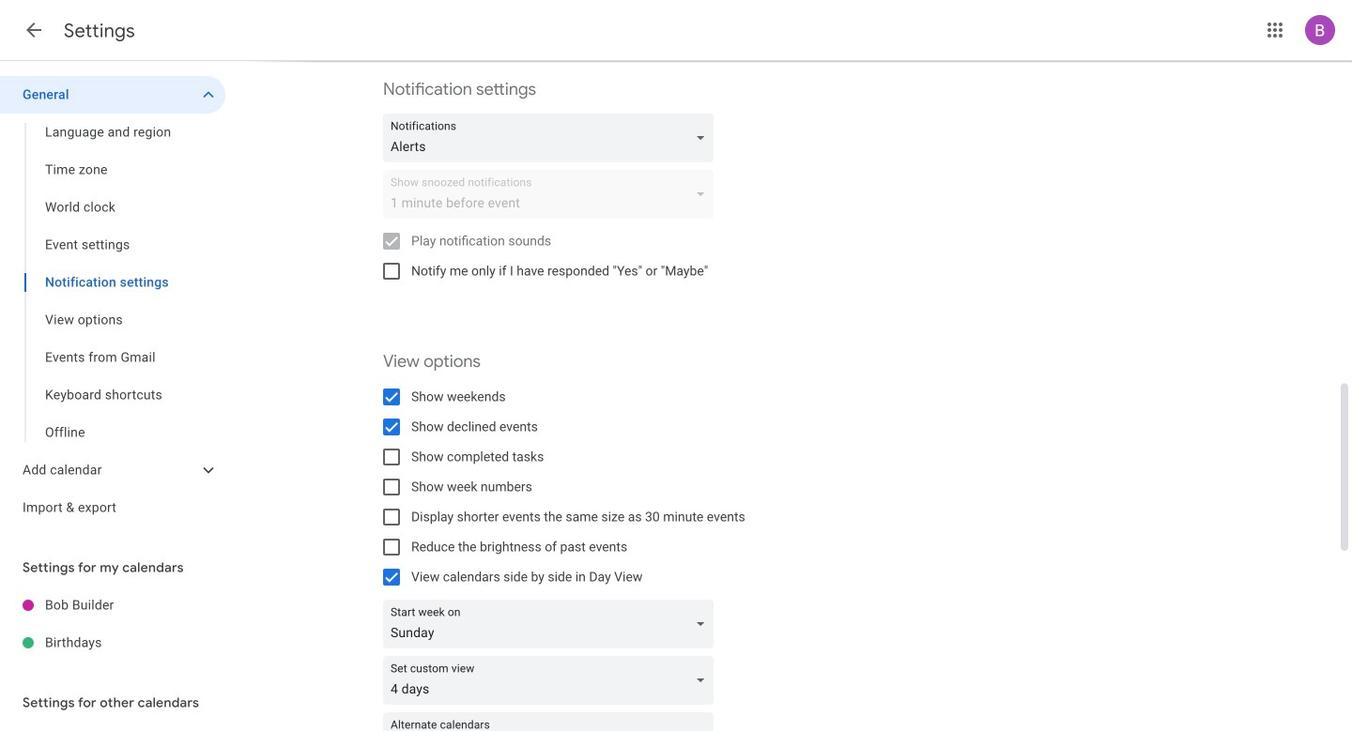 Task type: describe. For each thing, give the bounding box(es) containing it.
1 tree from the top
[[0, 76, 225, 527]]

birthdays tree item
[[0, 625, 225, 662]]

general tree item
[[0, 76, 225, 114]]

go back image
[[23, 19, 45, 41]]



Task type: vqa. For each thing, say whether or not it's contained in the screenshot.
"FEBRUARY 27" element
no



Task type: locate. For each thing, give the bounding box(es) containing it.
group
[[0, 114, 225, 452]]

0 vertical spatial tree
[[0, 76, 225, 527]]

None field
[[383, 107, 722, 156], [383, 594, 722, 643], [383, 650, 722, 699], [383, 707, 722, 732], [383, 107, 722, 156], [383, 594, 722, 643], [383, 650, 722, 699], [383, 707, 722, 732]]

2 tree from the top
[[0, 587, 225, 662]]

1 vertical spatial tree
[[0, 587, 225, 662]]

heading
[[64, 19, 135, 43]]

tree
[[0, 76, 225, 527], [0, 587, 225, 662]]

bob builder tree item
[[0, 587, 225, 625]]



